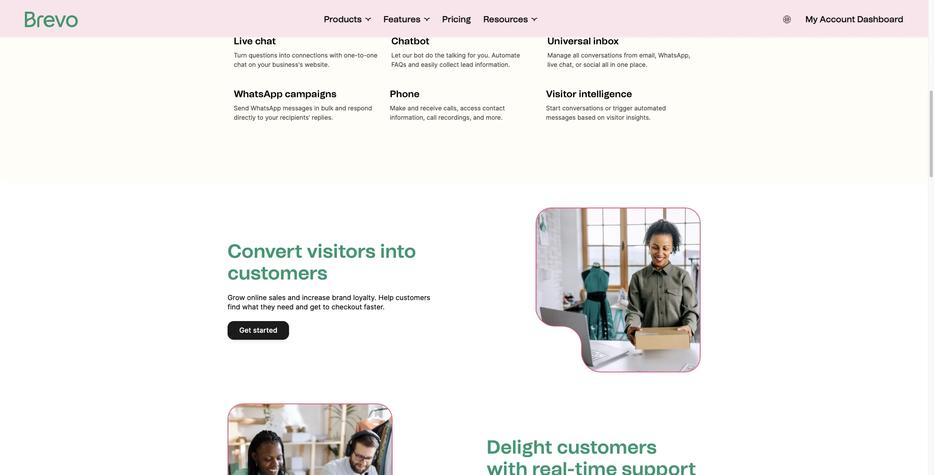 Task type: locate. For each thing, give the bounding box(es) containing it.
resources link
[[483, 14, 537, 25]]

on left "visitor" on the top right of page
[[597, 114, 605, 121]]

questions
[[249, 51, 277, 59]]

1 horizontal spatial messages
[[546, 114, 576, 121]]

calls,
[[443, 104, 458, 112]]

0 vertical spatial your
[[258, 61, 271, 68]]

visitor
[[546, 88, 577, 100]]

and inside send whatsapp messages in bulk and respond directly to your recipients' replies.
[[335, 104, 346, 112]]

chat up "questions"
[[255, 35, 276, 47]]

0 horizontal spatial all
[[573, 51, 579, 59]]

products link
[[324, 14, 371, 25]]

time
[[575, 458, 617, 475]]

0 vertical spatial all
[[573, 51, 579, 59]]

one down 'from'
[[617, 61, 628, 68]]

1 vertical spatial messages
[[546, 114, 576, 121]]

0 horizontal spatial messages
[[283, 104, 312, 112]]

features
[[383, 14, 420, 25]]

inbox
[[593, 35, 619, 47]]

for
[[467, 51, 476, 59]]

or up "visitor" on the top right of page
[[605, 104, 611, 112]]

2 vertical spatial customers
[[557, 436, 657, 459]]

my account dashboard
[[806, 14, 903, 25]]

1 vertical spatial whatsapp
[[251, 104, 281, 112]]

to right the get at the left of the page
[[323, 303, 330, 311]]

in inside send whatsapp messages in bulk and respond directly to your recipients' replies.
[[314, 104, 319, 112]]

messages inside send whatsapp messages in bulk and respond directly to your recipients' replies.
[[283, 104, 312, 112]]

lead
[[461, 61, 473, 68]]

on inside start conversations or trigger automated messages based on visitor insights.
[[597, 114, 605, 121]]

1 vertical spatial chat
[[234, 61, 247, 68]]

0 vertical spatial messages
[[283, 104, 312, 112]]

get
[[239, 326, 251, 335]]

my
[[806, 14, 818, 25]]

chat down turn
[[234, 61, 247, 68]]

they
[[260, 303, 275, 311]]

messages
[[283, 104, 312, 112], [546, 114, 576, 121]]

1 vertical spatial one
[[617, 61, 628, 68]]

automate
[[492, 51, 520, 59]]

0 vertical spatial one
[[367, 51, 377, 59]]

to-
[[358, 51, 367, 59]]

messages up recipients'
[[283, 104, 312, 112]]

1 horizontal spatial in
[[610, 61, 615, 68]]

to right "directly"
[[257, 114, 263, 121]]

and right bulk
[[335, 104, 346, 112]]

into inside turn questions into connections with one-to-one chat on your business's website.
[[279, 51, 290, 59]]

on down "questions"
[[248, 61, 256, 68]]

1 horizontal spatial chat
[[255, 35, 276, 47]]

or right chat,
[[576, 61, 582, 68]]

1 horizontal spatial one
[[617, 61, 628, 68]]

0 vertical spatial into
[[279, 51, 290, 59]]

0 horizontal spatial or
[[576, 61, 582, 68]]

into inside convert visitors into customers
[[380, 240, 416, 263]]

pricing
[[442, 14, 471, 25]]

1 horizontal spatial into
[[380, 240, 416, 263]]

1 horizontal spatial with
[[487, 458, 528, 475]]

customers
[[228, 262, 327, 284], [396, 294, 430, 302], [557, 436, 657, 459]]

make
[[390, 104, 406, 112]]

dashboard
[[857, 14, 903, 25]]

1 vertical spatial with
[[487, 458, 528, 475]]

trigger
[[613, 104, 633, 112]]

or inside manage all conversations from email, whatsapp, live chat, or social all in one place.
[[576, 61, 582, 68]]

all right social
[[602, 61, 608, 68]]

you.
[[477, 51, 490, 59]]

your left recipients'
[[265, 114, 278, 121]]

in left bulk
[[314, 104, 319, 112]]

all
[[573, 51, 579, 59], [602, 61, 608, 68]]

1 vertical spatial to
[[323, 303, 330, 311]]

1 vertical spatial your
[[265, 114, 278, 121]]

replies.
[[312, 114, 333, 121]]

universal
[[547, 35, 591, 47]]

one inside turn questions into connections with one-to-one chat on your business's website.
[[367, 51, 377, 59]]

1 horizontal spatial or
[[605, 104, 611, 112]]

one
[[367, 51, 377, 59], [617, 61, 628, 68]]

0 horizontal spatial into
[[279, 51, 290, 59]]

conversations up social
[[581, 51, 622, 59]]

from
[[624, 51, 637, 59]]

let our bot do the talking for you. automate faqs and easily collect lead information.
[[391, 51, 520, 68]]

1 horizontal spatial on
[[597, 114, 605, 121]]

and down bot
[[408, 61, 419, 68]]

1 vertical spatial all
[[602, 61, 608, 68]]

access
[[460, 104, 481, 112]]

whatsapp up the send
[[234, 88, 283, 100]]

all up chat,
[[573, 51, 579, 59]]

0 vertical spatial on
[[248, 61, 256, 68]]

chat inside turn questions into connections with one-to-one chat on your business's website.
[[234, 61, 247, 68]]

with
[[330, 51, 342, 59], [487, 458, 528, 475]]

one right one-
[[367, 51, 377, 59]]

let
[[391, 51, 401, 59]]

0 horizontal spatial chat
[[234, 61, 247, 68]]

recipients'
[[280, 114, 310, 121]]

0 horizontal spatial in
[[314, 104, 319, 112]]

1 vertical spatial conversations
[[562, 104, 603, 112]]

messages down start
[[546, 114, 576, 121]]

automated
[[634, 104, 666, 112]]

one inside manage all conversations from email, whatsapp, live chat, or social all in one place.
[[617, 61, 628, 68]]

0 horizontal spatial to
[[257, 114, 263, 121]]

convert visitors into customers
[[228, 240, 416, 284]]

and down access at the top of the page
[[473, 114, 484, 121]]

customers inside convert visitors into customers
[[228, 262, 327, 284]]

your down "questions"
[[258, 61, 271, 68]]

0 vertical spatial customers
[[228, 262, 327, 284]]

0 horizontal spatial one
[[367, 51, 377, 59]]

1 vertical spatial into
[[380, 240, 416, 263]]

or inside start conversations or trigger automated messages based on visitor insights.
[[605, 104, 611, 112]]

and up "need"
[[288, 294, 300, 302]]

talking
[[446, 51, 466, 59]]

0 vertical spatial whatsapp
[[234, 88, 283, 100]]

1 horizontal spatial customers
[[396, 294, 430, 302]]

resources
[[483, 14, 528, 25]]

visitors
[[307, 240, 376, 263]]

chatbot
[[391, 35, 429, 47]]

1 horizontal spatial to
[[323, 303, 330, 311]]

1 vertical spatial or
[[605, 104, 611, 112]]

in right social
[[610, 61, 615, 68]]

whatsapp campaigns
[[234, 88, 336, 100]]

0 vertical spatial conversations
[[581, 51, 622, 59]]

conversations up based
[[562, 104, 603, 112]]

0 vertical spatial or
[[576, 61, 582, 68]]

2 horizontal spatial customers
[[557, 436, 657, 459]]

conversations
[[581, 51, 622, 59], [562, 104, 603, 112]]

1 horizontal spatial all
[[602, 61, 608, 68]]

0 horizontal spatial with
[[330, 51, 342, 59]]

whatsapp up "directly"
[[251, 104, 281, 112]]

easily
[[421, 61, 438, 68]]

convert
[[228, 240, 302, 263]]

1 vertical spatial on
[[597, 114, 605, 121]]

0 vertical spatial in
[[610, 61, 615, 68]]

business's
[[272, 61, 303, 68]]

to inside grow online sales and increase brand loyalty. help customers find what they need and get to checkout faster.
[[323, 303, 330, 311]]

0 vertical spatial to
[[257, 114, 263, 121]]

0 horizontal spatial on
[[248, 61, 256, 68]]

or
[[576, 61, 582, 68], [605, 104, 611, 112]]

customers inside grow online sales and increase brand loyalty. help customers find what they need and get to checkout faster.
[[396, 294, 430, 302]]

bulk
[[321, 104, 333, 112]]

chat
[[255, 35, 276, 47], [234, 61, 247, 68]]

into for visitors
[[380, 240, 416, 263]]

products
[[324, 14, 362, 25]]

whatsapp inside send whatsapp messages in bulk and respond directly to your recipients' replies.
[[251, 104, 281, 112]]

help
[[378, 294, 394, 302]]

0 horizontal spatial customers
[[228, 262, 327, 284]]

conversations inside start conversations or trigger automated messages based on visitor insights.
[[562, 104, 603, 112]]

universal inbox
[[547, 35, 619, 47]]

1 vertical spatial in
[[314, 104, 319, 112]]

into
[[279, 51, 290, 59], [380, 240, 416, 263]]

0 vertical spatial with
[[330, 51, 342, 59]]

pricing link
[[442, 14, 471, 25]]

1 vertical spatial customers
[[396, 294, 430, 302]]



Task type: vqa. For each thing, say whether or not it's contained in the screenshot.
the Delight customers with real-time support
yes



Task type: describe. For each thing, give the bounding box(es) containing it.
in inside manage all conversations from email, whatsapp, live chat, or social all in one place.
[[610, 61, 615, 68]]

conversations inside manage all conversations from email, whatsapp, live chat, or social all in one place.
[[581, 51, 622, 59]]

chat,
[[559, 61, 574, 68]]

phone
[[390, 88, 420, 100]]

contact
[[483, 104, 505, 112]]

send
[[234, 104, 249, 112]]

loyalty.
[[353, 294, 377, 302]]

our
[[402, 51, 412, 59]]

grow online sales and increase brand loyalty. help customers find what they need and get to checkout faster.
[[228, 294, 430, 311]]

features link
[[383, 14, 430, 25]]

information.
[[475, 61, 510, 68]]

brand
[[332, 294, 351, 302]]

what
[[242, 303, 259, 311]]

live
[[547, 61, 557, 68]]

make and receive calls, access contact information, call recordings, and more.
[[390, 104, 505, 121]]

with inside delight customers with real-time support
[[487, 458, 528, 475]]

connections
[[292, 51, 328, 59]]

account
[[820, 14, 855, 25]]

into for questions
[[279, 51, 290, 59]]

social
[[583, 61, 600, 68]]

and up the information,
[[408, 104, 419, 112]]

information,
[[390, 114, 425, 121]]

and inside let our bot do the talking for you. automate faqs and easily collect lead information.
[[408, 61, 419, 68]]

call
[[427, 114, 437, 121]]

manage
[[547, 51, 571, 59]]

start conversations or trigger automated messages based on visitor insights.
[[546, 104, 666, 121]]

started
[[253, 326, 277, 335]]

customers inside delight customers with real-time support
[[557, 436, 657, 459]]

send whatsapp messages in bulk and respond directly to your recipients' replies.
[[234, 104, 372, 121]]

respond
[[348, 104, 372, 112]]

support
[[622, 458, 696, 475]]

place.
[[630, 61, 647, 68]]

visitor intelligence
[[546, 88, 632, 100]]

grow
[[228, 294, 245, 302]]

get
[[310, 303, 321, 311]]

increase
[[302, 294, 330, 302]]

real-
[[532, 458, 575, 475]]

email,
[[639, 51, 656, 59]]

get started button
[[228, 321, 289, 340]]

do
[[425, 51, 433, 59]]

checkout
[[332, 303, 362, 311]]

0 vertical spatial chat
[[255, 35, 276, 47]]

sales
[[269, 294, 286, 302]]

the
[[435, 51, 444, 59]]

visitor
[[606, 114, 624, 121]]

with inside turn questions into connections with one-to-one chat on your business's website.
[[330, 51, 342, 59]]

and left the get at the left of the page
[[296, 303, 308, 311]]

campaigns
[[285, 88, 336, 100]]

directly
[[234, 114, 256, 121]]

to inside send whatsapp messages in bulk and respond directly to your recipients' replies.
[[257, 114, 263, 121]]

collect
[[439, 61, 459, 68]]

intelligence
[[579, 88, 632, 100]]

need
[[277, 303, 294, 311]]

get started
[[239, 326, 277, 335]]

one-
[[344, 51, 358, 59]]

online
[[247, 294, 267, 302]]

recordings,
[[438, 114, 471, 121]]

brevo image
[[25, 12, 78, 27]]

receive
[[420, 104, 442, 112]]

bot
[[414, 51, 424, 59]]

delight
[[487, 436, 552, 459]]

on inside turn questions into connections with one-to-one chat on your business's website.
[[248, 61, 256, 68]]

faqs
[[391, 61, 406, 68]]

insights.
[[626, 114, 651, 121]]

start
[[546, 104, 561, 112]]

your inside send whatsapp messages in bulk and respond directly to your recipients' replies.
[[265, 114, 278, 121]]

live
[[234, 35, 253, 47]]

random image
[[536, 208, 701, 373]]

whatsapp,
[[658, 51, 690, 59]]

turn
[[234, 51, 247, 59]]

manage all conversations from email, whatsapp, live chat, or social all in one place.
[[547, 51, 690, 68]]

faster.
[[364, 303, 385, 311]]

find
[[228, 303, 240, 311]]

website.
[[305, 61, 329, 68]]

live chat
[[234, 35, 276, 47]]

delight customers with real-time support
[[487, 436, 696, 475]]

turn questions into connections with one-to-one chat on your business's website.
[[234, 51, 377, 68]]

my account dashboard link
[[806, 14, 903, 25]]

messages inside start conversations or trigger automated messages based on visitor insights.
[[546, 114, 576, 121]]

your inside turn questions into connections with one-to-one chat on your business's website.
[[258, 61, 271, 68]]

button image
[[783, 16, 791, 23]]



